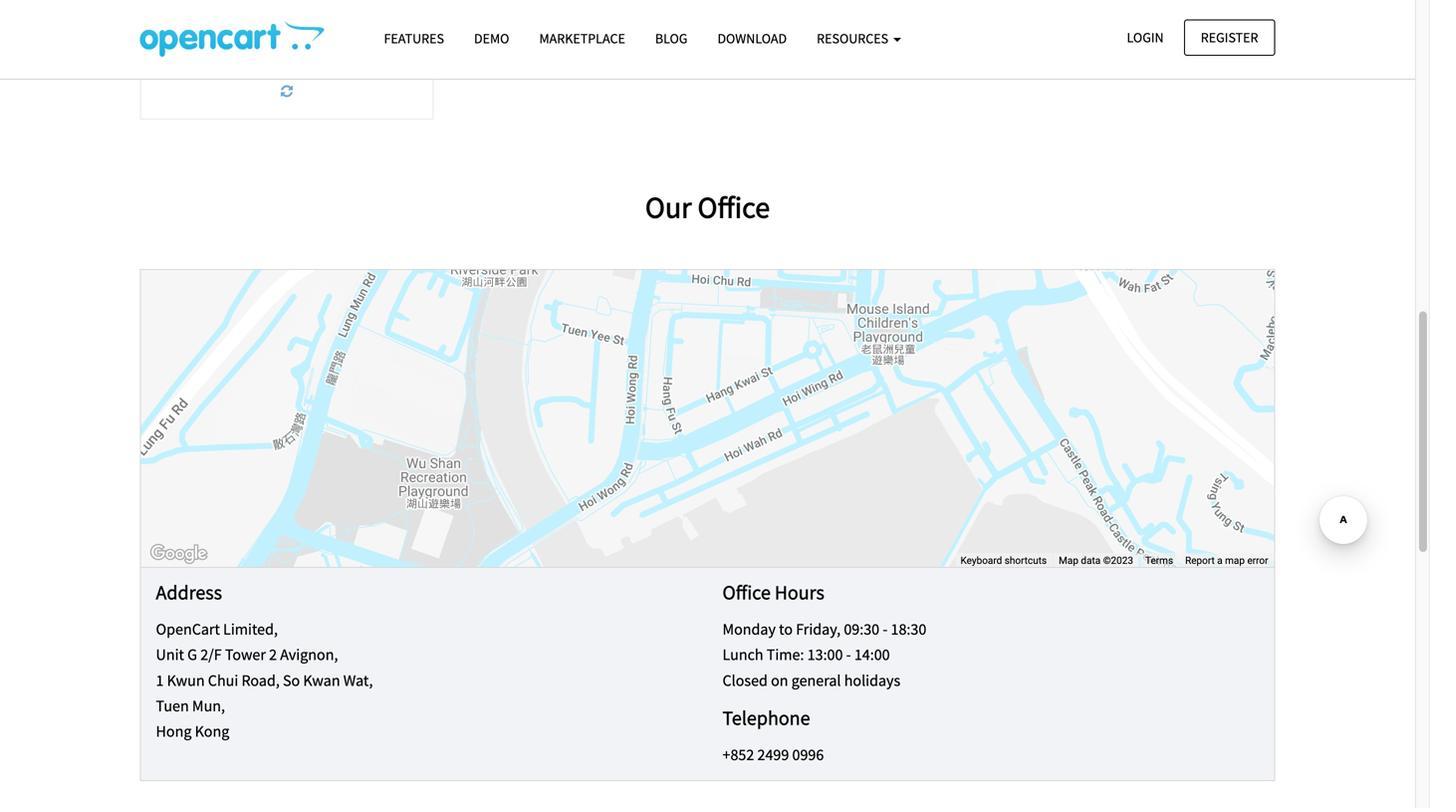 Task type: locate. For each thing, give the bounding box(es) containing it.
telephone
[[723, 705, 811, 730]]

features
[[384, 29, 444, 47]]

general
[[792, 670, 842, 690]]

+852 2499 0996
[[723, 745, 824, 765]]

time:
[[767, 645, 805, 665]]

09:30
[[844, 619, 880, 639]]

- left '14:00'
[[847, 645, 852, 665]]

blog link
[[641, 21, 703, 56]]

opencart - contact image
[[140, 21, 324, 57]]

kwun
[[167, 670, 205, 690]]

demo link
[[459, 21, 525, 56]]

office
[[698, 188, 770, 226], [723, 580, 771, 605]]

-
[[883, 619, 888, 639], [847, 645, 852, 665]]

keyboard shortcuts
[[961, 555, 1047, 567]]

download
[[718, 29, 787, 47]]

0 horizontal spatial -
[[847, 645, 852, 665]]

keyboard
[[961, 555, 1003, 567]]

shortcuts
[[1005, 555, 1047, 567]]

1 vertical spatial office
[[723, 580, 771, 605]]

limited,
[[223, 619, 278, 639]]

tower
[[225, 645, 266, 665]]

monday to friday, 09:30 - 18:30 lunch time: 13:00 - 14:00 closed on general holidays
[[723, 619, 927, 690]]

office right our
[[698, 188, 770, 226]]

a
[[1218, 555, 1223, 567]]

office up monday in the bottom right of the page
[[723, 580, 771, 605]]

1 vertical spatial -
[[847, 645, 852, 665]]

address
[[156, 580, 222, 605]]

unit
[[156, 645, 184, 665]]

chui
[[208, 670, 238, 690]]

0 vertical spatial -
[[883, 619, 888, 639]]

blog
[[655, 29, 688, 47]]

holidays
[[845, 670, 901, 690]]

kwan
[[303, 670, 340, 690]]

friday,
[[796, 619, 841, 639]]

wat,
[[344, 670, 373, 690]]

register link
[[1185, 19, 1276, 56]]

- left 18:30
[[883, 619, 888, 639]]

terms
[[1146, 555, 1174, 567]]

tuen
[[156, 696, 189, 716]]

data
[[1082, 555, 1101, 567]]

report
[[1186, 555, 1215, 567]]

hong
[[156, 721, 192, 741]]

lunch
[[723, 645, 764, 665]]

2
[[269, 645, 277, 665]]

refresh image
[[281, 84, 293, 98]]

14:00
[[855, 645, 890, 665]]

g
[[187, 645, 197, 665]]

report a map error
[[1186, 555, 1269, 567]]

resources
[[817, 29, 892, 47]]

map
[[1226, 555, 1246, 567]]



Task type: describe. For each thing, give the bounding box(es) containing it.
monday
[[723, 619, 776, 639]]

hours
[[775, 580, 825, 605]]

0 vertical spatial office
[[698, 188, 770, 226]]

login
[[1127, 28, 1164, 46]]

register
[[1201, 28, 1259, 46]]

terms link
[[1146, 555, 1174, 567]]

map region
[[141, 270, 1275, 567]]

opencart limited, unit g 2/f tower 2 avignon, 1 kwun chui road, so kwan wat, tuen mun, hong kong
[[156, 619, 373, 741]]

download link
[[703, 21, 802, 56]]

google image
[[146, 541, 212, 567]]

opencart
[[156, 619, 220, 639]]

2499
[[758, 745, 789, 765]]

resources link
[[802, 21, 917, 56]]

closed
[[723, 670, 768, 690]]

marketplace link
[[525, 21, 641, 56]]

login link
[[1110, 19, 1181, 56]]

so
[[283, 670, 300, 690]]

kong
[[195, 721, 229, 741]]

2/f
[[200, 645, 222, 665]]

office hours
[[723, 580, 825, 605]]

keyboard shortcuts button
[[961, 554, 1047, 568]]

+852
[[723, 745, 755, 765]]

demo
[[474, 29, 510, 47]]

18:30
[[891, 619, 927, 639]]

0996
[[793, 745, 824, 765]]

mun,
[[192, 696, 225, 716]]

1
[[156, 670, 164, 690]]

13:00
[[808, 645, 843, 665]]

marketplace
[[540, 29, 626, 47]]

©2023
[[1104, 555, 1134, 567]]

our
[[646, 188, 692, 226]]

map
[[1059, 555, 1079, 567]]

map data ©2023
[[1059, 555, 1134, 567]]

1 horizontal spatial -
[[883, 619, 888, 639]]

to
[[779, 619, 793, 639]]

features link
[[369, 21, 459, 56]]

avignon,
[[280, 645, 338, 665]]

report a map error link
[[1186, 555, 1269, 567]]

error
[[1248, 555, 1269, 567]]

our office
[[646, 188, 770, 226]]

road,
[[242, 670, 280, 690]]

on
[[771, 670, 789, 690]]



Task type: vqa. For each thing, say whether or not it's contained in the screenshot.
'Demo'
yes



